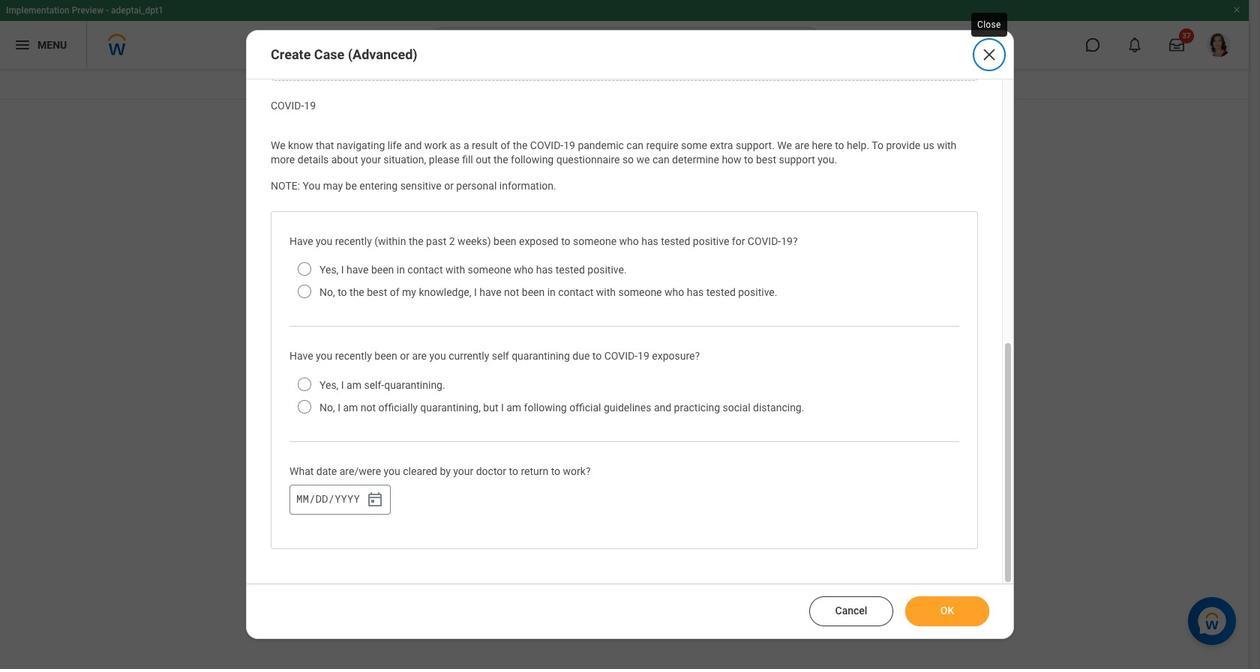 Task type: describe. For each thing, give the bounding box(es) containing it.
knowledge,
[[419, 287, 471, 299]]

official
[[569, 402, 601, 414]]

social
[[723, 402, 751, 414]]

yes, i have been in contact with someone who has tested positive.
[[320, 264, 627, 276]]

of inside we know that navigating life and work as a result of the covid-19 pandemic can require some extra support. we are here to help. to provide us with more details about your situation, please fill out the following questionnaire so we can determine how to best support you.
[[501, 140, 510, 152]]

following inside we know that navigating life and work as a result of the covid-19 pandemic can require some extra support. we are here to help. to provide us with more details about your situation, please fill out the following questionnaire so we can determine how to best support you.
[[511, 154, 554, 166]]

group inside create case (advanced) dialog
[[290, 485, 391, 515]]

the inside option group
[[350, 287, 364, 299]]

1 horizontal spatial your
[[453, 466, 474, 478]]

create
[[271, 47, 311, 62]]

that
[[316, 140, 334, 152]]

1 horizontal spatial can
[[653, 154, 670, 166]]

support.
[[736, 140, 775, 152]]

0 horizontal spatial have
[[347, 264, 369, 276]]

case
[[314, 47, 344, 62]]

0 horizontal spatial best
[[367, 287, 387, 299]]

2 vertical spatial with
[[596, 287, 616, 299]]

yyyy
[[335, 492, 360, 507]]

note:
[[271, 180, 300, 192]]

have you recently been or are you currently self quarantining due to covid-19 exposure?
[[290, 351, 700, 363]]

here
[[812, 140, 832, 152]]

we know that navigating life and work as a result of the covid-19 pandemic can require some extra support. we are here to help. to provide us with more details about your situation, please fill out the following questionnaire so we can determine how to best support you.
[[271, 140, 959, 166]]

doctor
[[476, 466, 506, 478]]

close
[[977, 20, 1001, 30]]

cancel
[[835, 605, 867, 617]]

for
[[732, 235, 745, 247]]

you.
[[818, 154, 837, 166]]

the right 'out'
[[494, 154, 508, 166]]

quarantining.
[[384, 380, 445, 392]]

1 horizontal spatial who
[[619, 235, 639, 247]]

information.
[[499, 180, 556, 192]]

ok button
[[905, 597, 989, 627]]

life
[[388, 140, 402, 152]]

2 horizontal spatial who
[[665, 287, 684, 299]]

determine
[[672, 154, 719, 166]]

have you recently (within the past 2 weeks) been exposed to someone who has tested positive for covid-19?
[[290, 235, 798, 247]]

am for not
[[343, 402, 358, 414]]

mm / dd / yyyy
[[296, 492, 360, 507]]

-
[[106, 5, 109, 16]]

to left return
[[509, 466, 518, 478]]

adeptai_dpt1
[[111, 5, 163, 16]]

due
[[573, 351, 590, 363]]

us
[[923, 140, 934, 152]]

covid-19
[[271, 99, 316, 111]]

2 vertical spatial someone
[[618, 287, 662, 299]]

return
[[521, 466, 548, 478]]

support
[[779, 154, 815, 166]]

but
[[483, 402, 498, 414]]

how
[[722, 154, 742, 166]]

dd
[[315, 492, 328, 507]]

1 / from the left
[[309, 492, 315, 507]]

weeks)
[[458, 235, 491, 247]]

distancing.
[[753, 402, 804, 414]]

19 for have you recently been or are you currently self quarantining due to covid-19 exposure?
[[638, 351, 649, 363]]

implementation preview -   adeptai_dpt1
[[6, 5, 163, 16]]

create case (advanced) dialog
[[246, 0, 1014, 640]]

you left currently
[[429, 351, 446, 363]]

option group for quarantining
[[290, 370, 813, 424]]

yes, for yes, i have been in contact with someone who has tested positive.
[[320, 264, 339, 276]]

know
[[288, 140, 313, 152]]

and inside we know that navigating life and work as a result of the covid-19 pandemic can require some extra support. we are here to help. to provide us with more details about your situation, please fill out the following questionnaire so we can determine how to best support you.
[[404, 140, 422, 152]]

please
[[429, 154, 460, 166]]

be
[[345, 180, 357, 192]]

guidelines
[[604, 402, 651, 414]]

my
[[402, 287, 416, 299]]

2 we from the left
[[777, 140, 792, 152]]

result
[[472, 140, 498, 152]]

1 vertical spatial or
[[400, 351, 410, 363]]

a
[[463, 140, 469, 152]]

navigating
[[337, 140, 385, 152]]

to right here
[[835, 140, 844, 152]]

create case (advanced)
[[271, 47, 418, 62]]

have for have you recently (within the past 2 weeks) been exposed to someone who has tested positive for covid-19?
[[290, 235, 313, 247]]

to down support.
[[744, 154, 753, 166]]

covid- right for
[[748, 235, 781, 247]]

implementation
[[6, 5, 70, 16]]

some
[[681, 140, 707, 152]]

you left cleared
[[384, 466, 400, 478]]

no, to the best of my knowledge, i have not been in contact with someone who has tested positive.
[[320, 287, 777, 299]]

0 vertical spatial can
[[627, 140, 644, 152]]

0 vertical spatial not
[[504, 287, 519, 299]]

recently for been
[[335, 351, 372, 363]]

more
[[271, 154, 295, 166]]

quarantining
[[512, 351, 570, 363]]

you
[[303, 180, 320, 192]]

following inside option group
[[524, 402, 567, 414]]

1 horizontal spatial contact
[[558, 287, 594, 299]]

1 we from the left
[[271, 140, 286, 152]]

may
[[323, 180, 343, 192]]

by
[[440, 466, 451, 478]]

preview
[[72, 5, 104, 16]]

work
[[424, 140, 447, 152]]

1 horizontal spatial tested
[[661, 235, 690, 247]]

2
[[449, 235, 455, 247]]

mm
[[296, 492, 309, 507]]

about
[[331, 154, 358, 166]]

0 horizontal spatial with
[[446, 264, 465, 276]]

positive
[[693, 235, 729, 247]]

0 horizontal spatial someone
[[468, 264, 511, 276]]

to
[[872, 140, 884, 152]]

what date are/were you cleared by your doctor to return to work?
[[290, 466, 591, 478]]

no, for no, i am not officially quarantining, but i am following official guidelines and practicing social distancing.
[[320, 402, 335, 414]]

fill
[[462, 154, 473, 166]]

sensitive
[[400, 180, 442, 192]]

so
[[623, 154, 634, 166]]

help.
[[847, 140, 869, 152]]

what
[[290, 466, 314, 478]]

past
[[426, 235, 447, 247]]

practicing
[[674, 402, 720, 414]]

inbox large image
[[1169, 38, 1184, 53]]

yes, i am self-quarantining.
[[320, 380, 445, 392]]

self-
[[364, 380, 384, 392]]

0 vertical spatial or
[[444, 180, 454, 192]]

cleared
[[403, 466, 437, 478]]

covid- inside we know that navigating life and work as a result of the covid-19 pandemic can require some extra support. we are here to help. to provide us with more details about your situation, please fill out the following questionnaire so we can determine how to best support you.
[[530, 140, 563, 152]]

currently
[[449, 351, 489, 363]]

0 horizontal spatial contact
[[408, 264, 443, 276]]

exposed
[[519, 235, 559, 247]]

no, i am not officially quarantining, but i am following official guidelines and practicing social distancing.
[[320, 402, 804, 414]]

been up yes, i am self-quarantining.
[[375, 351, 397, 363]]

self
[[492, 351, 509, 363]]

(within
[[375, 235, 406, 247]]



Task type: locate. For each thing, give the bounding box(es) containing it.
situation,
[[384, 154, 426, 166]]

covid- up know
[[271, 99, 304, 111]]

19?
[[781, 235, 798, 247]]

1 option group from the top
[[290, 255, 786, 309]]

1 no, from the top
[[320, 287, 335, 299]]

close environment banner image
[[1232, 5, 1241, 14]]

1 horizontal spatial of
[[501, 140, 510, 152]]

1 have from the top
[[290, 235, 313, 247]]

option group for exposed
[[290, 255, 786, 309]]

/ right dd
[[328, 492, 334, 507]]

0 vertical spatial someone
[[573, 235, 617, 247]]

not down self-
[[361, 402, 376, 414]]

implementation preview -   adeptai_dpt1 banner
[[0, 0, 1249, 69]]

pandemic
[[578, 140, 624, 152]]

tested down positive at the top right
[[706, 287, 736, 299]]

1 horizontal spatial best
[[756, 154, 776, 166]]

0 horizontal spatial we
[[271, 140, 286, 152]]

1 vertical spatial not
[[361, 402, 376, 414]]

2 horizontal spatial has
[[687, 287, 704, 299]]

1 vertical spatial who
[[514, 264, 534, 276]]

1 horizontal spatial has
[[642, 235, 658, 247]]

2 vertical spatial tested
[[706, 287, 736, 299]]

1 vertical spatial has
[[536, 264, 553, 276]]

1 vertical spatial are
[[412, 351, 427, 363]]

option group containing yes, i have been in contact with someone who has tested positive.
[[290, 255, 786, 309]]

been down (within
[[371, 264, 394, 276]]

0 vertical spatial of
[[501, 140, 510, 152]]

has
[[642, 235, 658, 247], [536, 264, 553, 276], [687, 287, 704, 299]]

1 horizontal spatial /
[[328, 492, 334, 507]]

following up "information."
[[511, 154, 554, 166]]

officially
[[378, 402, 418, 414]]

1 vertical spatial and
[[654, 402, 671, 414]]

of left my
[[390, 287, 400, 299]]

your right by
[[453, 466, 474, 478]]

0 horizontal spatial your
[[361, 154, 381, 166]]

questionnaire
[[556, 154, 620, 166]]

option group down exposed
[[290, 255, 786, 309]]

0 vertical spatial have
[[290, 235, 313, 247]]

someone up the exposure?
[[618, 287, 662, 299]]

i for no, i am not officially quarantining, but i am following official guidelines and practicing social distancing.
[[338, 402, 341, 414]]

0 vertical spatial no,
[[320, 287, 335, 299]]

details
[[298, 154, 329, 166]]

personal
[[456, 180, 497, 192]]

1 vertical spatial 19
[[563, 140, 575, 152]]

with inside we know that navigating life and work as a result of the covid-19 pandemic can require some extra support. we are here to help. to provide us with more details about your situation, please fill out the following questionnaire so we can determine how to best support you.
[[937, 140, 957, 152]]

0 vertical spatial your
[[361, 154, 381, 166]]

option group containing yes, i am self-quarantining.
[[290, 370, 813, 424]]

0 horizontal spatial positive.
[[588, 264, 627, 276]]

1 vertical spatial in
[[547, 287, 556, 299]]

1 horizontal spatial someone
[[573, 235, 617, 247]]

2 horizontal spatial with
[[937, 140, 957, 152]]

1 vertical spatial yes,
[[320, 380, 339, 392]]

0 vertical spatial in
[[397, 264, 405, 276]]

tested left positive at the top right
[[661, 235, 690, 247]]

0 horizontal spatial in
[[397, 264, 405, 276]]

19 up questionnaire
[[563, 140, 575, 152]]

best
[[756, 154, 776, 166], [367, 287, 387, 299]]

date
[[316, 466, 337, 478]]

covid- up questionnaire
[[530, 140, 563, 152]]

have for have you recently been or are you currently self quarantining due to covid-19 exposure?
[[290, 351, 313, 363]]

0 horizontal spatial or
[[400, 351, 410, 363]]

19 up know
[[304, 99, 316, 111]]

note: you may be entering sensitive or personal information.
[[271, 180, 556, 192]]

positive. down for
[[738, 287, 777, 299]]

19 inside we know that navigating life and work as a result of the covid-19 pandemic can require some extra support. we are here to help. to provide us with more details about your situation, please fill out the following questionnaire so we can determine how to best support you.
[[563, 140, 575, 152]]

can up the so
[[627, 140, 644, 152]]

best inside we know that navigating life and work as a result of the covid-19 pandemic can require some extra support. we are here to help. to provide us with more details about your situation, please fill out the following questionnaire so we can determine how to best support you.
[[756, 154, 776, 166]]

0 horizontal spatial tested
[[556, 264, 585, 276]]

quarantining,
[[420, 402, 481, 414]]

in down have you recently (within the past 2 weeks) been exposed to someone who has tested positive for covid-19?
[[547, 287, 556, 299]]

tested
[[661, 235, 690, 247], [556, 264, 585, 276], [706, 287, 736, 299]]

following
[[511, 154, 554, 166], [524, 402, 567, 414]]

2 horizontal spatial tested
[[706, 287, 736, 299]]

provide
[[886, 140, 921, 152]]

0 vertical spatial and
[[404, 140, 422, 152]]

0 vertical spatial option group
[[290, 255, 786, 309]]

are up support
[[795, 140, 809, 152]]

you down may
[[316, 235, 333, 247]]

has left positive at the top right
[[642, 235, 658, 247]]

2 option group from the top
[[290, 370, 813, 424]]

1 vertical spatial no,
[[320, 402, 335, 414]]

0 horizontal spatial has
[[536, 264, 553, 276]]

1 vertical spatial someone
[[468, 264, 511, 276]]

covid- right due
[[604, 351, 638, 363]]

best down support.
[[756, 154, 776, 166]]

0 vertical spatial have
[[347, 264, 369, 276]]

group containing mm
[[290, 485, 391, 515]]

1 vertical spatial have
[[479, 287, 501, 299]]

work?
[[563, 466, 591, 478]]

1 horizontal spatial 19
[[563, 140, 575, 152]]

the right result
[[513, 140, 528, 152]]

to
[[835, 140, 844, 152], [744, 154, 753, 166], [561, 235, 571, 247], [338, 287, 347, 299], [592, 351, 602, 363], [509, 466, 518, 478], [551, 466, 560, 478]]

to inside option group
[[338, 287, 347, 299]]

1 horizontal spatial are
[[795, 140, 809, 152]]

0 horizontal spatial 19
[[304, 99, 316, 111]]

(advanced)
[[348, 47, 418, 62]]

main content
[[0, 69, 1249, 141]]

to right exposed
[[561, 235, 571, 247]]

ok
[[940, 605, 954, 617]]

1 horizontal spatial positive.
[[738, 287, 777, 299]]

am left self-
[[347, 380, 362, 392]]

recently up self-
[[335, 351, 372, 363]]

2 horizontal spatial someone
[[618, 287, 662, 299]]

am
[[347, 380, 362, 392], [343, 402, 358, 414], [507, 402, 521, 414]]

to right due
[[592, 351, 602, 363]]

1 vertical spatial have
[[290, 351, 313, 363]]

calendar image
[[366, 491, 384, 509]]

1 vertical spatial following
[[524, 402, 567, 414]]

0 vertical spatial with
[[937, 140, 957, 152]]

following left official
[[524, 402, 567, 414]]

2 no, from the top
[[320, 402, 335, 414]]

2 recently from the top
[[335, 351, 372, 363]]

someone
[[573, 235, 617, 247], [468, 264, 511, 276], [618, 287, 662, 299]]

0 vertical spatial best
[[756, 154, 776, 166]]

contact down have you recently (within the past 2 weeks) been exposed to someone who has tested positive for covid-19?
[[558, 287, 594, 299]]

0 horizontal spatial of
[[390, 287, 400, 299]]

your
[[361, 154, 381, 166], [453, 466, 474, 478]]

has down positive at the top right
[[687, 287, 704, 299]]

has up no, to the best of my knowledge, i have not been in contact with someone who has tested positive.
[[536, 264, 553, 276]]

no, for no, to the best of my knowledge, i have not been in contact with someone who has tested positive.
[[320, 287, 335, 299]]

1 horizontal spatial have
[[479, 287, 501, 299]]

someone down weeks)
[[468, 264, 511, 276]]

you
[[316, 235, 333, 247], [316, 351, 333, 363], [429, 351, 446, 363], [384, 466, 400, 478]]

and left practicing
[[654, 402, 671, 414]]

of
[[501, 140, 510, 152], [390, 287, 400, 299]]

group
[[290, 485, 391, 515]]

can
[[627, 140, 644, 152], [653, 154, 670, 166]]

i for yes, i have been in contact with someone who has tested positive.
[[341, 264, 344, 276]]

someone right exposed
[[573, 235, 617, 247]]

are up quarantining.
[[412, 351, 427, 363]]

am down yes, i am self-quarantining.
[[343, 402, 358, 414]]

have
[[347, 264, 369, 276], [479, 287, 501, 299]]

0 horizontal spatial can
[[627, 140, 644, 152]]

/ right mm
[[309, 492, 315, 507]]

are
[[795, 140, 809, 152], [412, 351, 427, 363]]

can down require
[[653, 154, 670, 166]]

been
[[494, 235, 516, 247], [371, 264, 394, 276], [522, 287, 545, 299], [375, 351, 397, 363]]

entering
[[360, 180, 398, 192]]

attachments region
[[271, 0, 978, 81]]

yes, for yes, i am self-quarantining.
[[320, 380, 339, 392]]

option group down quarantining on the left bottom
[[290, 370, 813, 424]]

we
[[637, 154, 650, 166]]

1 vertical spatial best
[[367, 287, 387, 299]]

1 horizontal spatial we
[[777, 140, 792, 152]]

positive. up no, to the best of my knowledge, i have not been in contact with someone who has tested positive.
[[588, 264, 627, 276]]

0 vertical spatial has
[[642, 235, 658, 247]]

/
[[309, 492, 315, 507], [328, 492, 334, 507]]

exposure?
[[652, 351, 700, 363]]

been down exposed
[[522, 287, 545, 299]]

or down please
[[444, 180, 454, 192]]

covid-
[[271, 99, 304, 111], [530, 140, 563, 152], [748, 235, 781, 247], [604, 351, 638, 363]]

0 vertical spatial following
[[511, 154, 554, 166]]

you up yes, i am self-quarantining.
[[316, 351, 333, 363]]

your down navigating
[[361, 154, 381, 166]]

1 vertical spatial can
[[653, 154, 670, 166]]

0 vertical spatial are
[[795, 140, 809, 152]]

0 vertical spatial 19
[[304, 99, 316, 111]]

to right return
[[551, 466, 560, 478]]

tested up no, to the best of my knowledge, i have not been in contact with someone who has tested positive.
[[556, 264, 585, 276]]

1 recently from the top
[[335, 235, 372, 247]]

2 vertical spatial 19
[[638, 351, 649, 363]]

with
[[937, 140, 957, 152], [446, 264, 465, 276], [596, 287, 616, 299]]

as
[[450, 140, 461, 152]]

0 vertical spatial contact
[[408, 264, 443, 276]]

1 yes, from the top
[[320, 264, 339, 276]]

1 horizontal spatial with
[[596, 287, 616, 299]]

1 vertical spatial with
[[446, 264, 465, 276]]

been right weeks)
[[494, 235, 516, 247]]

in up my
[[397, 264, 405, 276]]

0 horizontal spatial who
[[514, 264, 534, 276]]

1 vertical spatial option group
[[290, 370, 813, 424]]

to left my
[[338, 287, 347, 299]]

1 vertical spatial your
[[453, 466, 474, 478]]

0 horizontal spatial and
[[404, 140, 422, 152]]

and up situation,
[[404, 140, 422, 152]]

the left past
[[409, 235, 424, 247]]

and
[[404, 140, 422, 152], [654, 402, 671, 414]]

2 vertical spatial who
[[665, 287, 684, 299]]

are/were
[[340, 466, 381, 478]]

1 vertical spatial contact
[[558, 287, 594, 299]]

of right result
[[501, 140, 510, 152]]

2 / from the left
[[328, 492, 334, 507]]

we up more
[[271, 140, 286, 152]]

1 horizontal spatial in
[[547, 287, 556, 299]]

2 have from the top
[[290, 351, 313, 363]]

am for self-
[[347, 380, 362, 392]]

am right but
[[507, 402, 521, 414]]

not down yes, i have been in contact with someone who has tested positive.
[[504, 287, 519, 299]]

extra
[[710, 140, 733, 152]]

profile logan mcneil element
[[1198, 29, 1240, 62]]

contact up my
[[408, 264, 443, 276]]

19 left the exposure?
[[638, 351, 649, 363]]

1 horizontal spatial or
[[444, 180, 454, 192]]

0 horizontal spatial /
[[309, 492, 315, 507]]

0 vertical spatial tested
[[661, 235, 690, 247]]

recently left (within
[[335, 235, 372, 247]]

contact
[[408, 264, 443, 276], [558, 287, 594, 299]]

option group
[[290, 255, 786, 309], [290, 370, 813, 424]]

0 vertical spatial recently
[[335, 235, 372, 247]]

2 vertical spatial has
[[687, 287, 704, 299]]

x image
[[980, 46, 998, 64]]

your inside we know that navigating life and work as a result of the covid-19 pandemic can require some extra support. we are here to help. to provide us with more details about your situation, please fill out the following questionnaire so we can determine how to best support you.
[[361, 154, 381, 166]]

are inside we know that navigating life and work as a result of the covid-19 pandemic can require some extra support. we are here to help. to provide us with more details about your situation, please fill out the following questionnaire so we can determine how to best support you.
[[795, 140, 809, 152]]

out
[[476, 154, 491, 166]]

2 yes, from the top
[[320, 380, 339, 392]]

1 vertical spatial positive.
[[738, 287, 777, 299]]

we up support
[[777, 140, 792, 152]]

the left my
[[350, 287, 364, 299]]

cancel button
[[809, 597, 893, 627]]

2 horizontal spatial 19
[[638, 351, 649, 363]]

i for yes, i am self-quarantining.
[[341, 380, 344, 392]]

0 vertical spatial yes,
[[320, 264, 339, 276]]

1 vertical spatial recently
[[335, 351, 372, 363]]

19 for we know that navigating life and work as a result of the covid-19 pandemic can require some extra support. we are here to help. to provide us with more details about your situation, please fill out the following questionnaire so we can determine how to best support you.
[[563, 140, 575, 152]]

1 vertical spatial tested
[[556, 264, 585, 276]]

0 horizontal spatial not
[[361, 402, 376, 414]]

0 horizontal spatial are
[[412, 351, 427, 363]]

i
[[341, 264, 344, 276], [474, 287, 477, 299], [341, 380, 344, 392], [338, 402, 341, 414], [501, 402, 504, 414]]

1 horizontal spatial not
[[504, 287, 519, 299]]

the
[[513, 140, 528, 152], [494, 154, 508, 166], [409, 235, 424, 247], [350, 287, 364, 299]]

we
[[271, 140, 286, 152], [777, 140, 792, 152]]

1 vertical spatial of
[[390, 287, 400, 299]]

or up quarantining.
[[400, 351, 410, 363]]

0 vertical spatial who
[[619, 235, 639, 247]]

best left my
[[367, 287, 387, 299]]

19
[[304, 99, 316, 111], [563, 140, 575, 152], [638, 351, 649, 363]]

1 horizontal spatial and
[[654, 402, 671, 414]]

notifications large image
[[1127, 38, 1142, 53]]

0 vertical spatial positive.
[[588, 264, 627, 276]]

recently for (within
[[335, 235, 372, 247]]

require
[[646, 140, 679, 152]]

close tooltip
[[968, 10, 1010, 40]]



Task type: vqa. For each thing, say whether or not it's contained in the screenshot.
My Tasks
no



